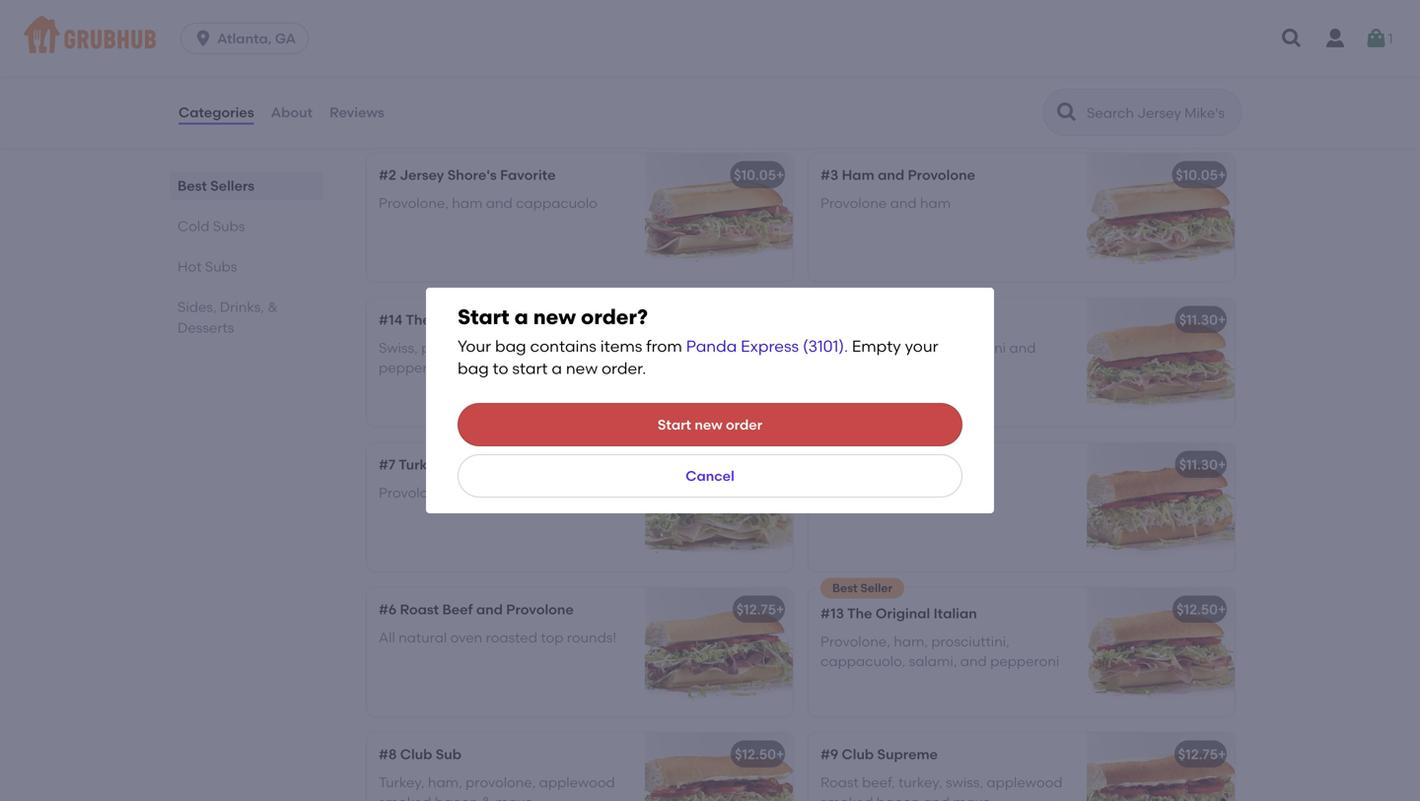 Task type: vqa. For each thing, say whether or not it's contained in the screenshot.
new inside the button
yes



Task type: locate. For each thing, give the bounding box(es) containing it.
1 bacon from the left
[[435, 795, 478, 802]]

0 vertical spatial cold
[[363, 69, 413, 94]]

0 vertical spatial new
[[533, 305, 576, 330]]

style
[[425, 97, 451, 111]]

1 vertical spatial roast
[[821, 775, 859, 791]]

1 horizontal spatial $10.05
[[1176, 167, 1218, 184]]

+ for provolone and ham
[[1218, 167, 1226, 184]]

#10 tuna fish image
[[1087, 443, 1235, 572]]

oil
[[1090, 97, 1106, 111]]

the for #14
[[406, 312, 431, 329]]

1 vertical spatial provolone,
[[466, 775, 536, 791]]

cold inside the cold subs northeast-style cold sub sandwiches sliced fresh in front of you. prepared mike's way® with onions, lettuce, tomatoes, vinegar, oil and spices. any combination gladly accepted.
[[363, 69, 413, 94]]

start new order button
[[458, 403, 963, 447]]

0 horizontal spatial svg image
[[193, 29, 213, 48]]

empty
[[852, 337, 901, 356]]

combination
[[363, 114, 436, 128]]

0 vertical spatial $11.30
[[1179, 312, 1218, 329]]

bag up "to"
[[495, 337, 526, 356]]

& inside sides, drinks, & desserts
[[267, 299, 278, 316]]

main navigation navigation
[[0, 0, 1420, 77]]

1 horizontal spatial best
[[832, 582, 858, 596]]

1 vertical spatial subs
[[213, 218, 245, 235]]

turkey
[[399, 457, 443, 474], [478, 485, 521, 501]]

provolone, inside provolone, ham, prosciuttini and cappacuolo
[[821, 340, 890, 356]]

the
[[406, 312, 431, 329], [847, 606, 872, 622]]

1 vertical spatial best
[[832, 582, 858, 596]]

all natural oven roasted top rounds!
[[379, 630, 616, 646]]

0 horizontal spatial $12.75
[[737, 602, 776, 619]]

provolone, inside turkey, ham, provolone, applewood smoked bacon & mayo
[[466, 775, 536, 791]]

+ for provolone, ham, prosciuttini and cappacuolo
[[1218, 312, 1226, 329]]

front
[[656, 97, 683, 111]]

2 $11.30 from the top
[[1179, 457, 1218, 474]]

subs down sellers
[[213, 218, 245, 235]]

provolone, inside provolone, ham, prosciuttini, cappacuolo, salami, and pepperoni
[[821, 634, 890, 650]]

#7
[[379, 457, 396, 474]]

cold for cold subs northeast-style cold sub sandwiches sliced fresh in front of you. prepared mike's way® with onions, lettuce, tomatoes, vinegar, oil and spices. any combination gladly accepted.
[[363, 69, 413, 94]]

roast up the natural
[[400, 602, 439, 619]]

about button
[[270, 77, 314, 148]]

on
[[913, 485, 930, 501]]

ham, down original
[[894, 634, 928, 650]]

a inside empty your bag to start a new order.
[[552, 359, 562, 378]]

$11.30 + for provolone, ham, prosciuttini and cappacuolo
[[1179, 312, 1226, 329]]

1 vertical spatial $12.75
[[1178, 747, 1218, 763]]

atlanta, ga button
[[181, 23, 317, 54]]

0 horizontal spatial club
[[400, 747, 432, 763]]

0 horizontal spatial bag
[[458, 359, 489, 378]]

svg image
[[1364, 27, 1388, 50], [193, 29, 213, 48]]

0 horizontal spatial $10.05 +
[[734, 167, 784, 184]]

mayo
[[495, 795, 533, 802], [953, 795, 991, 802]]

1 mayo from the left
[[495, 795, 533, 802]]

#8 club sub image
[[645, 733, 793, 802]]

best sellers
[[178, 178, 255, 194]]

cappacuolo down .
[[821, 360, 902, 376]]

1 horizontal spatial turkey
[[478, 485, 521, 501]]

provolone, inside swiss, provolone, & green bell peppers.
[[421, 340, 491, 356]]

1 horizontal spatial $12.50
[[1177, 602, 1218, 619]]

1 $10.05 from the left
[[734, 167, 776, 184]]

(3101)
[[803, 337, 844, 356]]

and inside provolone, ham, prosciuttini and cappacuolo
[[1009, 340, 1036, 356]]

ham, inside turkey, ham, provolone, applewood smoked bacon & mayo
[[428, 775, 462, 791]]

hot
[[178, 258, 202, 275]]

vinegar,
[[1040, 97, 1087, 111]]

0 vertical spatial bag
[[495, 337, 526, 356]]

roast
[[400, 602, 439, 619], [821, 775, 859, 791]]

best for best seller
[[832, 582, 858, 596]]

1 horizontal spatial cold
[[363, 69, 413, 94]]

$12.75 + for roast beef, turkey, swiss, applewood smoked bacon and mayo
[[1178, 747, 1226, 763]]

bacon inside turkey, ham, provolone, applewood smoked bacon & mayo
[[435, 795, 478, 802]]

categories
[[179, 104, 254, 121]]

ham, left prosciuttini
[[894, 340, 928, 356]]

svg image for atlanta, ga
[[193, 29, 213, 48]]

cold up hot
[[178, 218, 210, 235]]

2 $10.05 from the left
[[1176, 167, 1218, 184]]

ham down #3 ham and provolone
[[920, 195, 951, 211]]

start up cancel
[[658, 417, 691, 433]]

#13 the original italian image
[[1087, 588, 1235, 717]]

0 horizontal spatial ham
[[452, 195, 483, 211]]

roast down #9
[[821, 775, 859, 791]]

1 horizontal spatial a
[[552, 359, 562, 378]]

provolone up provolone and turkey
[[476, 457, 543, 474]]

$10.05 down prepared
[[734, 167, 776, 184]]

subs for hot subs
[[205, 258, 237, 275]]

best
[[178, 178, 207, 194], [832, 582, 858, 596]]

best left sellers
[[178, 178, 207, 194]]

subs right hot
[[205, 258, 237, 275]]

green
[[508, 340, 547, 356]]

$10.05 + left #3
[[734, 167, 784, 184]]

$12.50 +
[[1177, 602, 1226, 619], [735, 747, 784, 763]]

club for turkey,
[[400, 747, 432, 763]]

& inside swiss, provolone, & green bell peppers.
[[495, 340, 505, 356]]

$11.30 for and
[[1179, 312, 1218, 329]]

a down bell in the left of the page
[[552, 359, 562, 378]]

#9 club supreme image
[[1087, 733, 1235, 802]]

ham
[[452, 195, 483, 211], [920, 195, 951, 211]]

1 horizontal spatial smoked
[[821, 795, 873, 802]]

0 vertical spatial best
[[178, 178, 207, 194]]

sub
[[436, 747, 462, 763]]

2 club from the left
[[842, 747, 874, 763]]

ham down #2 jersey shore's favorite
[[452, 195, 483, 211]]

bacon inside roast beef, turkey, swiss, applewood smoked bacon and mayo
[[877, 795, 920, 802]]

made
[[870, 485, 910, 501]]

1 vertical spatial ham,
[[894, 634, 928, 650]]

bag down your
[[458, 359, 489, 378]]

and down #7 turkey and provolone
[[448, 485, 475, 501]]

0 horizontal spatial the
[[406, 312, 431, 329]]

smoked
[[379, 795, 431, 802], [821, 795, 873, 802]]

2 horizontal spatial &
[[495, 340, 505, 356]]

club right "#8"
[[400, 747, 432, 763]]

1 vertical spatial a
[[552, 359, 562, 378]]

1 vertical spatial $11.30
[[1179, 457, 1218, 474]]

natural
[[399, 630, 447, 646]]

provolone, ham, prosciuttini, cappacuolo, salami, and pepperoni
[[821, 634, 1059, 670]]

1 horizontal spatial cappacuolo
[[821, 360, 902, 376]]

0 horizontal spatial cappacuolo
[[516, 195, 598, 211]]

mike's
[[783, 97, 818, 111]]

bacon down beef, on the bottom of page
[[877, 795, 920, 802]]

and right oil
[[1109, 97, 1132, 111]]

#2 jersey shore's favorite image
[[645, 154, 793, 282]]

ham, inside provolone, ham, prosciuttini, cappacuolo, salami, and pepperoni
[[894, 634, 928, 650]]

0 vertical spatial &
[[267, 299, 278, 316]]

and up provolone and ham
[[878, 167, 904, 184]]

0 horizontal spatial mayo
[[495, 795, 533, 802]]

1 vertical spatial $12.50
[[735, 747, 776, 763]]

ham, inside provolone, ham, prosciuttini and cappacuolo
[[894, 340, 928, 356]]

smoked down beef, on the bottom of page
[[821, 795, 873, 802]]

1 vertical spatial start
[[658, 417, 691, 433]]

provolone
[[908, 167, 975, 184], [821, 195, 887, 211], [476, 457, 543, 474], [379, 485, 445, 501], [506, 602, 574, 619]]

$10.05 + down any
[[1176, 167, 1226, 184]]

new up contains
[[533, 305, 576, 330]]

0 vertical spatial the
[[406, 312, 431, 329]]

lettuce,
[[928, 97, 975, 111]]

0 vertical spatial provolone,
[[421, 340, 491, 356]]

provolone up top
[[506, 602, 574, 619]]

2 mayo from the left
[[953, 795, 991, 802]]

+ for roast beef, turkey, swiss, applewood smoked bacon and mayo
[[1218, 747, 1226, 763]]

oven
[[450, 630, 482, 646]]

your
[[905, 337, 938, 356]]

smoked down turkey,
[[379, 795, 431, 802]]

1 horizontal spatial applewood
[[987, 775, 1063, 791]]

$12.75 for roast beef, turkey, swiss, applewood smoked bacon and mayo
[[1178, 747, 1218, 763]]

express
[[741, 337, 799, 356]]

0 vertical spatial roast
[[400, 602, 439, 619]]

and inside provolone, ham, prosciuttini, cappacuolo, salami, and pepperoni
[[960, 654, 987, 670]]

#8 club sub
[[379, 747, 462, 763]]

new
[[533, 305, 576, 330], [566, 359, 598, 378], [695, 417, 723, 433]]

with
[[855, 97, 879, 111]]

provolone, for provolone, ham and cappacuolo
[[379, 195, 449, 211]]

0 horizontal spatial &
[[267, 299, 278, 316]]

0 horizontal spatial smoked
[[379, 795, 431, 802]]

svg image right svg image
[[1364, 27, 1388, 50]]

0 vertical spatial start
[[458, 305, 509, 330]]

0 vertical spatial a
[[514, 305, 528, 330]]

bag inside empty your bag to start a new order.
[[458, 359, 489, 378]]

2 vertical spatial new
[[695, 417, 723, 433]]

0 horizontal spatial $12.50
[[735, 747, 776, 763]]

turkey down #7 turkey and provolone
[[478, 485, 521, 501]]

$10.05
[[734, 167, 776, 184], [1176, 167, 1218, 184]]

cancel
[[686, 468, 734, 485]]

0 horizontal spatial start
[[458, 305, 509, 330]]

.
[[844, 337, 848, 356]]

$11.30 + for freshly made on premises
[[1179, 457, 1226, 474]]

1 vertical spatial provolone,
[[821, 340, 890, 356]]

2 applewood from the left
[[987, 775, 1063, 791]]

provolone down the ham
[[821, 195, 887, 211]]

applewood
[[539, 775, 615, 791], [987, 775, 1063, 791]]

#5 the super sub image
[[1087, 298, 1235, 427]]

sellers
[[210, 178, 255, 194]]

and down the prosciuttini,
[[960, 654, 987, 670]]

any
[[1178, 97, 1200, 111]]

#14 the veggie image
[[645, 298, 793, 427]]

1 club from the left
[[400, 747, 432, 763]]

and right prosciuttini
[[1009, 340, 1036, 356]]

categories button
[[178, 77, 255, 148]]

1 horizontal spatial $12.75
[[1178, 747, 1218, 763]]

provolone, up cappacuolo,
[[821, 634, 890, 650]]

0 horizontal spatial $12.75 +
[[737, 602, 784, 619]]

subs for cold subs northeast-style cold sub sandwiches sliced fresh in front of you. prepared mike's way® with onions, lettuce, tomatoes, vinegar, oil and spices. any combination gladly accepted.
[[418, 69, 468, 94]]

0 horizontal spatial a
[[514, 305, 528, 330]]

1 horizontal spatial the
[[847, 606, 872, 622]]

0 horizontal spatial best
[[178, 178, 207, 194]]

0 horizontal spatial $12.50 +
[[735, 747, 784, 763]]

sliced
[[576, 97, 609, 111]]

2 $11.30 + from the top
[[1179, 457, 1226, 474]]

way®
[[820, 97, 852, 111]]

0 vertical spatial turkey
[[399, 457, 443, 474]]

start inside button
[[658, 417, 691, 433]]

#3 ham and provolone image
[[1087, 154, 1235, 282]]

provolone, ham and cappacuolo
[[379, 195, 598, 211]]

1 vertical spatial the
[[847, 606, 872, 622]]

bacon down sub
[[435, 795, 478, 802]]

start up your
[[458, 305, 509, 330]]

1 horizontal spatial $12.50 +
[[1177, 602, 1226, 619]]

2 $10.05 + from the left
[[1176, 167, 1226, 184]]

1 horizontal spatial mayo
[[953, 795, 991, 802]]

svg image left the atlanta,
[[193, 29, 213, 48]]

0 horizontal spatial $10.05
[[734, 167, 776, 184]]

1 vertical spatial $12.50 +
[[735, 747, 784, 763]]

1 vertical spatial $11.30 +
[[1179, 457, 1226, 474]]

1 vertical spatial cold
[[178, 218, 210, 235]]

#6
[[379, 602, 397, 619]]

1 $11.30 from the top
[[1179, 312, 1218, 329]]

1 horizontal spatial &
[[481, 795, 492, 802]]

swiss,
[[946, 775, 983, 791]]

items
[[600, 337, 642, 356]]

2 vertical spatial ham,
[[428, 775, 462, 791]]

2 vertical spatial &
[[481, 795, 492, 802]]

ham, for smoked
[[428, 775, 462, 791]]

0 horizontal spatial cold
[[178, 218, 210, 235]]

provolone, down jersey
[[379, 195, 449, 211]]

provolone, left your in the top of the page
[[821, 340, 890, 356]]

turkey right #7 in the left of the page
[[399, 457, 443, 474]]

1 horizontal spatial svg image
[[1364, 27, 1388, 50]]

the right #14
[[406, 312, 431, 329]]

2 bacon from the left
[[877, 795, 920, 802]]

1 vertical spatial bag
[[458, 359, 489, 378]]

and up provolone and turkey
[[446, 457, 473, 474]]

subs inside the cold subs northeast-style cold sub sandwiches sliced fresh in front of you. prepared mike's way® with onions, lettuce, tomatoes, vinegar, oil and spices. any combination gladly accepted.
[[418, 69, 468, 94]]

1 horizontal spatial $12.75 +
[[1178, 747, 1226, 763]]

you.
[[700, 97, 724, 111]]

1 horizontal spatial roast
[[821, 775, 859, 791]]

1 $10.05 + from the left
[[734, 167, 784, 184]]

1 applewood from the left
[[539, 775, 615, 791]]

cold
[[454, 97, 479, 111]]

order
[[726, 417, 762, 433]]

atlanta, ga
[[217, 30, 296, 47]]

beef
[[442, 602, 473, 619]]

2 vertical spatial subs
[[205, 258, 237, 275]]

+ for turkey, ham, provolone, applewood smoked bacon & mayo
[[776, 747, 784, 763]]

$11.30 for premises
[[1179, 457, 1218, 474]]

1 horizontal spatial $10.05 +
[[1176, 167, 1226, 184]]

1 button
[[1364, 21, 1393, 56]]

svg image inside 1 button
[[1364, 27, 1388, 50]]

1 smoked from the left
[[379, 795, 431, 802]]

subs up style
[[418, 69, 468, 94]]

the down best seller
[[847, 606, 872, 622]]

2 vertical spatial provolone,
[[821, 634, 890, 650]]

search icon image
[[1055, 101, 1079, 124]]

#7 turkey and provolone image
[[645, 443, 793, 572]]

+
[[776, 167, 784, 184], [1218, 167, 1226, 184], [1218, 312, 1226, 329], [1218, 457, 1226, 474], [776, 602, 784, 619], [1218, 602, 1226, 619], [776, 747, 784, 763], [1218, 747, 1226, 763]]

svg image
[[1280, 27, 1304, 50]]

$10.05 for provolone and ham
[[1176, 167, 1218, 184]]

0 vertical spatial ham,
[[894, 340, 928, 356]]

cold up northeast-
[[363, 69, 413, 94]]

favorite
[[500, 167, 556, 184]]

1 vertical spatial new
[[566, 359, 598, 378]]

the for #13
[[847, 606, 872, 622]]

cappacuolo down favorite
[[516, 195, 598, 211]]

and up all natural oven roasted top rounds!
[[476, 602, 503, 619]]

$10.05 down any
[[1176, 167, 1218, 184]]

bag
[[495, 337, 526, 356], [458, 359, 489, 378]]

#9 club supreme
[[821, 747, 938, 763]]

applewood inside roast beef, turkey, swiss, applewood smoked bacon and mayo
[[987, 775, 1063, 791]]

0 horizontal spatial applewood
[[539, 775, 615, 791]]

1 vertical spatial &
[[495, 340, 505, 356]]

0 vertical spatial $11.30 +
[[1179, 312, 1226, 329]]

0 horizontal spatial bacon
[[435, 795, 478, 802]]

bell
[[551, 340, 575, 356]]

bacon
[[435, 795, 478, 802], [877, 795, 920, 802]]

0 vertical spatial $12.75
[[737, 602, 776, 619]]

0 vertical spatial cappacuolo
[[516, 195, 598, 211]]

1 horizontal spatial ham
[[920, 195, 951, 211]]

& for provolone,
[[495, 340, 505, 356]]

and down turkey,
[[923, 795, 950, 802]]

0 vertical spatial $12.75 +
[[737, 602, 784, 619]]

mayo inside roast beef, turkey, swiss, applewood smoked bacon and mayo
[[953, 795, 991, 802]]

ham, for cappacuolo
[[894, 340, 928, 356]]

#9
[[821, 747, 838, 763]]

provolone,
[[379, 195, 449, 211], [821, 340, 890, 356], [821, 634, 890, 650]]

best up "#13"
[[832, 582, 858, 596]]

beef,
[[862, 775, 895, 791]]

1 horizontal spatial club
[[842, 747, 874, 763]]

new inside button
[[695, 417, 723, 433]]

2 ham from the left
[[920, 195, 951, 211]]

1 vertical spatial $12.75 +
[[1178, 747, 1226, 763]]

contains
[[530, 337, 597, 356]]

of
[[686, 97, 697, 111]]

cappacuolo
[[516, 195, 598, 211], [821, 360, 902, 376]]

0 vertical spatial subs
[[418, 69, 468, 94]]

1
[[1388, 30, 1393, 47]]

new down bell in the left of the page
[[566, 359, 598, 378]]

1 horizontal spatial bacon
[[877, 795, 920, 802]]

new left the order in the bottom of the page
[[695, 417, 723, 433]]

1 horizontal spatial start
[[658, 417, 691, 433]]

2 smoked from the left
[[821, 795, 873, 802]]

1 $11.30 + from the top
[[1179, 312, 1226, 329]]

svg image inside atlanta, ga 'button'
[[193, 29, 213, 48]]

club right #9
[[842, 747, 874, 763]]

reviews button
[[328, 77, 385, 148]]

club for roast
[[842, 747, 874, 763]]

ham, down sub
[[428, 775, 462, 791]]

0 vertical spatial provolone,
[[379, 195, 449, 211]]

1 vertical spatial cappacuolo
[[821, 360, 902, 376]]

a up green
[[514, 305, 528, 330]]



Task type: describe. For each thing, give the bounding box(es) containing it.
cold subs
[[178, 218, 245, 235]]

salami,
[[909, 654, 957, 670]]

provolone, ham, prosciuttini and cappacuolo
[[821, 340, 1036, 376]]

$10.05 + for provolone, ham and cappacuolo
[[734, 167, 784, 184]]

0 horizontal spatial roast
[[400, 602, 439, 619]]

roasted
[[486, 630, 537, 646]]

swiss, provolone, & green bell peppers.
[[379, 340, 575, 376]]

smoked inside roast beef, turkey, swiss, applewood smoked bacon and mayo
[[821, 795, 873, 802]]

$12.75 + for all natural oven roasted top rounds!
[[737, 602, 784, 619]]

start a new order?
[[458, 305, 648, 330]]

to
[[493, 359, 508, 378]]

panda
[[686, 337, 737, 356]]

+ for freshly made on premises
[[1218, 457, 1226, 474]]

#6  roast beef and provolone
[[379, 602, 574, 619]]

and inside roast beef, turkey, swiss, applewood smoked bacon and mayo
[[923, 795, 950, 802]]

tomatoes,
[[978, 97, 1038, 111]]

$10.05 + for provolone and ham
[[1176, 167, 1226, 184]]

provolone, for provolone, ham, prosciuttini and cappacuolo
[[821, 340, 890, 356]]

cold subs northeast-style cold sub sandwiches sliced fresh in front of you. prepared mike's way® with onions, lettuce, tomatoes, vinegar, oil and spices. any combination gladly accepted.
[[363, 69, 1200, 128]]

order?
[[581, 305, 648, 330]]

reviews
[[329, 104, 384, 121]]

veggie
[[434, 312, 481, 329]]

$12.75 for all natural oven roasted top rounds!
[[737, 602, 776, 619]]

freshly made on premises
[[821, 485, 994, 501]]

top
[[541, 630, 564, 646]]

prosciuttini,
[[931, 634, 1010, 650]]

start
[[512, 359, 548, 378]]

sub
[[482, 97, 503, 111]]

cappacuolo inside provolone, ham, prosciuttini and cappacuolo
[[821, 360, 902, 376]]

& for drinks,
[[267, 299, 278, 316]]

#8
[[379, 747, 397, 763]]

provolone, for provolone, ham, prosciuttini, cappacuolo, salami, and pepperoni
[[821, 634, 890, 650]]

#6  roast beef and provolone image
[[645, 588, 793, 717]]

cancel button
[[458, 455, 963, 498]]

mayo inside turkey, ham, provolone, applewood smoked bacon & mayo
[[495, 795, 533, 802]]

supreme
[[877, 747, 938, 763]]

subs for cold subs
[[213, 218, 245, 235]]

1 ham from the left
[[452, 195, 483, 211]]

best for best sellers
[[178, 178, 207, 194]]

cappacuolo,
[[821, 654, 906, 670]]

0 horizontal spatial turkey
[[399, 457, 443, 474]]

cold for cold subs
[[178, 218, 210, 235]]

prosciuttini
[[931, 340, 1006, 356]]

start for start a new order?
[[458, 305, 509, 330]]

empty your bag to start a new order.
[[458, 337, 938, 378]]

your
[[458, 337, 491, 356]]

drinks,
[[220, 299, 264, 316]]

desserts
[[178, 320, 234, 336]]

hot subs
[[178, 258, 237, 275]]

sides, drinks, & desserts
[[178, 299, 278, 336]]

ham
[[842, 167, 874, 184]]

gladly
[[439, 114, 474, 128]]

0 vertical spatial $12.50
[[1177, 602, 1218, 619]]

northeast-
[[363, 97, 425, 111]]

best seller
[[832, 582, 893, 596]]

from
[[646, 337, 682, 356]]

pepperoni
[[990, 654, 1059, 670]]

jersey
[[400, 167, 444, 184]]

ham, for salami,
[[894, 634, 928, 650]]

provolone and turkey
[[379, 485, 521, 501]]

accepted.
[[477, 114, 536, 128]]

#14 the veggie
[[379, 312, 481, 329]]

provolone and ham
[[821, 195, 951, 211]]

rounds!
[[567, 630, 616, 646]]

#13 the original italian
[[821, 606, 977, 622]]

and inside the cold subs northeast-style cold sub sandwiches sliced fresh in front of you. prepared mike's way® with onions, lettuce, tomatoes, vinegar, oil and spices. any combination gladly accepted.
[[1109, 97, 1132, 111]]

shore's
[[448, 167, 497, 184]]

turkey,
[[898, 775, 943, 791]]

roast beef, turkey, swiss, applewood smoked bacon and mayo
[[821, 775, 1063, 802]]

and down shore's
[[486, 195, 513, 211]]

your bag contains items from panda express (3101) .
[[458, 337, 848, 356]]

$10.05 for provolone, ham and cappacuolo
[[734, 167, 776, 184]]

provolone up provolone and ham
[[908, 167, 975, 184]]

0 vertical spatial $12.50 +
[[1177, 602, 1226, 619]]

about
[[271, 104, 313, 121]]

smoked inside turkey, ham, provolone, applewood smoked bacon & mayo
[[379, 795, 431, 802]]

new inside empty your bag to start a new order.
[[566, 359, 598, 378]]

provolone down #7 in the left of the page
[[379, 485, 445, 501]]

italian
[[934, 606, 977, 622]]

svg image for 1
[[1364, 27, 1388, 50]]

#7 turkey and provolone
[[379, 457, 543, 474]]

& inside turkey, ham, provolone, applewood smoked bacon & mayo
[[481, 795, 492, 802]]

#3
[[821, 167, 839, 184]]

#2
[[379, 167, 396, 184]]

#2 jersey shore's favorite
[[379, 167, 556, 184]]

peppers.
[[379, 360, 438, 376]]

original
[[876, 606, 930, 622]]

Search Jersey Mike's search field
[[1085, 104, 1236, 122]]

all
[[379, 630, 395, 646]]

spices.
[[1134, 97, 1175, 111]]

+ for all natural oven roasted top rounds!
[[776, 602, 784, 619]]

sides,
[[178, 299, 217, 316]]

#3 ham and provolone
[[821, 167, 975, 184]]

roast inside roast beef, turkey, swiss, applewood smoked bacon and mayo
[[821, 775, 859, 791]]

fresh
[[612, 97, 640, 111]]

#14
[[379, 312, 403, 329]]

turkey, ham, provolone, applewood smoked bacon & mayo
[[379, 775, 615, 802]]

#13
[[821, 606, 844, 622]]

applewood inside turkey, ham, provolone, applewood smoked bacon & mayo
[[539, 775, 615, 791]]

seller
[[860, 582, 893, 596]]

prepared
[[727, 97, 780, 111]]

1 horizontal spatial bag
[[495, 337, 526, 356]]

1 vertical spatial turkey
[[478, 485, 521, 501]]

and down #3 ham and provolone
[[890, 195, 917, 211]]

+ for provolone, ham and cappacuolo
[[776, 167, 784, 184]]

onions,
[[882, 97, 925, 111]]

start for start new order
[[658, 417, 691, 433]]



